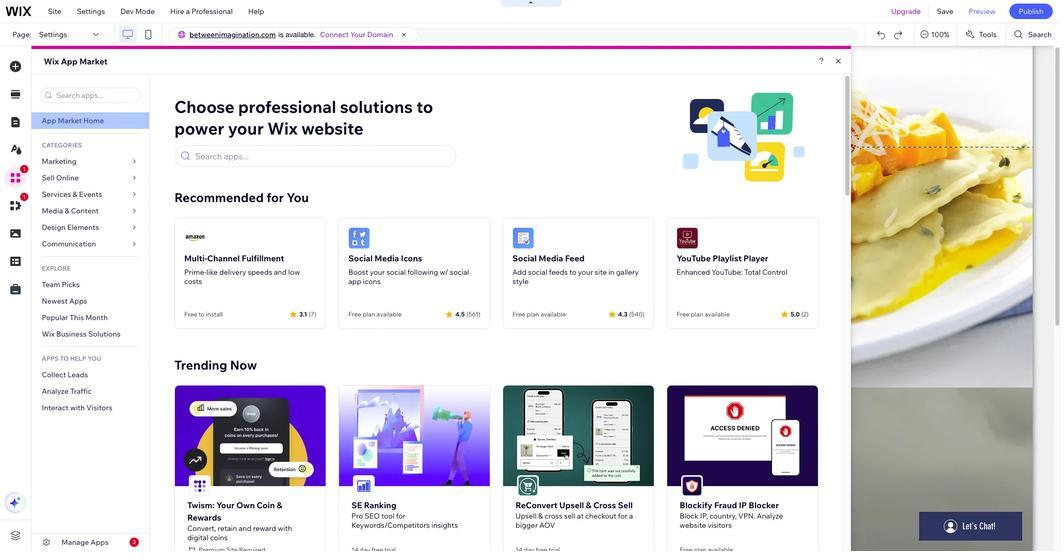 Task type: describe. For each thing, give the bounding box(es) containing it.
save
[[937, 7, 954, 16]]

plan for social media feed
[[527, 311, 539, 319]]

design elements link
[[31, 219, 149, 236]]

apps to help you
[[42, 355, 101, 363]]

2 social from the left
[[450, 268, 469, 277]]

apps for newest apps
[[69, 297, 87, 306]]

media for social media icons
[[375, 253, 399, 264]]

connect
[[320, 30, 349, 39]]

events
[[79, 190, 102, 199]]

like
[[206, 268, 218, 277]]

media for social media feed
[[539, 253, 563, 264]]

choose
[[174, 97, 235, 117]]

mode
[[135, 7, 155, 16]]

youtube
[[677, 253, 711, 264]]

0 vertical spatial market
[[79, 56, 108, 67]]

& down the reconvert
[[538, 512, 543, 521]]

style
[[513, 277, 529, 287]]

4.3 (540)
[[618, 311, 645, 318]]

free for social media icons
[[348, 311, 361, 319]]

free for multi-channel fulfillment
[[184, 311, 197, 319]]

& left cross
[[586, 501, 592, 511]]

solutions
[[88, 330, 121, 339]]

2 1 from the top
[[23, 194, 26, 200]]

free plan available for social media icons
[[348, 311, 402, 319]]

wix inside choose professional solutions to power your wix website
[[268, 118, 298, 139]]

leads
[[68, 371, 88, 380]]

own
[[236, 501, 255, 511]]

team
[[42, 280, 60, 290]]

delivery
[[219, 268, 246, 277]]

install
[[206, 311, 223, 319]]

se ranking poster image
[[339, 386, 490, 487]]

your inside twism: your own coin & rewards convert, retain and reward with digital coins
[[216, 501, 235, 511]]

a inside reconvert upsell & cross sell upsell & cross sell at checkout for a bigger aov
[[629, 512, 633, 521]]

for inside se ranking pro seo tool for keywords/competitors insights
[[396, 512, 406, 521]]

country,
[[710, 512, 737, 521]]

preview
[[969, 7, 996, 16]]

visitors
[[86, 404, 112, 413]]

blockify fraud ip blocker icon image
[[682, 477, 702, 496]]

2 1 button from the top
[[5, 193, 28, 217]]

power
[[174, 118, 224, 139]]

1 vertical spatial settings
[[39, 30, 67, 39]]

fulfillment
[[242, 253, 284, 264]]

rewards
[[187, 513, 221, 523]]

add
[[513, 268, 527, 277]]

manage
[[61, 538, 89, 548]]

hire a professional
[[170, 7, 233, 16]]

blockify fraud ip blocker poster image
[[668, 386, 818, 487]]

recommended
[[174, 190, 264, 205]]

site
[[595, 268, 607, 277]]

w/
[[440, 268, 448, 277]]

free for youtube playlist player
[[677, 311, 690, 319]]

1 vertical spatial market
[[58, 116, 82, 125]]

free to install
[[184, 311, 223, 319]]

with inside twism: your own coin & rewards convert, retain and reward with digital coins
[[278, 524, 292, 534]]

domain
[[367, 30, 393, 39]]

trending
[[174, 358, 227, 373]]

sell online link
[[31, 170, 149, 186]]

1 vertical spatial upsell
[[516, 512, 537, 521]]

prime-
[[184, 268, 206, 277]]

youtube:
[[712, 268, 743, 277]]

site
[[48, 7, 61, 16]]

tool
[[382, 512, 395, 521]]

professional
[[238, 97, 336, 117]]

wix for wix business solutions
[[42, 330, 55, 339]]

sell online
[[42, 173, 79, 183]]

you
[[88, 355, 101, 363]]

player
[[744, 253, 768, 264]]

newest
[[42, 297, 68, 306]]

visitors
[[708, 521, 732, 531]]

services
[[42, 190, 71, 199]]

seo
[[365, 512, 380, 521]]

coins
[[210, 534, 228, 543]]

available for icons
[[377, 311, 402, 319]]

analyze inside blockify fraud ip blocker block ip, country, vpn. analyze website visitors
[[757, 512, 783, 521]]

0 vertical spatial settings
[[77, 7, 105, 16]]

interact with visitors
[[42, 404, 112, 413]]

publish button
[[1010, 4, 1053, 19]]

for inside reconvert upsell & cross sell upsell & cross sell at checkout for a bigger aov
[[618, 512, 628, 521]]

tools button
[[958, 23, 1006, 46]]

3
[[133, 539, 136, 546]]

reconvert upsell & cross sell icon image
[[518, 477, 538, 496]]

content
[[71, 207, 99, 216]]

1 1 button from the top
[[5, 165, 28, 189]]

4.3
[[618, 311, 628, 318]]

dev mode
[[121, 7, 155, 16]]

aov
[[540, 521, 555, 531]]

social media icons boost your social following w/ social app icons
[[348, 253, 469, 287]]

boost
[[348, 268, 368, 277]]

collect
[[42, 371, 66, 380]]

(2)
[[802, 311, 809, 318]]

available for feed
[[541, 311, 566, 319]]

twism: your own coin & rewards icon image
[[190, 477, 210, 496]]

collect leads link
[[31, 367, 149, 384]]

enhanced
[[677, 268, 710, 277]]

& up design elements
[[65, 207, 69, 216]]

retain
[[218, 524, 237, 534]]

search
[[1029, 30, 1052, 39]]

3.1
[[299, 311, 307, 318]]

services & events
[[42, 190, 102, 199]]

newest apps
[[42, 297, 87, 306]]

social media icons logo image
[[348, 228, 370, 249]]

app
[[348, 277, 361, 287]]

plan for social media icons
[[363, 311, 375, 319]]

checkout
[[585, 512, 617, 521]]

app market home link
[[31, 113, 149, 129]]

plan for youtube playlist player
[[691, 311, 704, 319]]

popular
[[42, 313, 68, 323]]

social inside social media feed add social feeds to your site in gallery style
[[528, 268, 548, 277]]

to
[[60, 355, 69, 363]]

and inside twism: your own coin & rewards convert, retain and reward with digital coins
[[239, 524, 251, 534]]

business
[[56, 330, 87, 339]]

your inside social media icons boost your social following w/ social app icons
[[370, 268, 385, 277]]

blocker
[[749, 501, 779, 511]]

1 vertical spatial app
[[42, 116, 56, 125]]

to inside social media feed add social feeds to your site in gallery style
[[570, 268, 577, 277]]



Task type: vqa. For each thing, say whether or not it's contained in the screenshot.


Task type: locate. For each thing, give the bounding box(es) containing it.
help
[[70, 355, 86, 363]]

0 vertical spatial apps
[[69, 297, 87, 306]]

1 vertical spatial sell
[[618, 501, 633, 511]]

explore
[[42, 265, 71, 273]]

blockify fraud ip blocker block ip, country, vpn. analyze website visitors
[[680, 501, 783, 531]]

1 horizontal spatial settings
[[77, 7, 105, 16]]

social up "add"
[[513, 253, 537, 264]]

3 plan from the left
[[691, 311, 704, 319]]

media up feeds
[[539, 253, 563, 264]]

1 free from the left
[[184, 311, 197, 319]]

to left install
[[199, 311, 205, 319]]

social right "add"
[[528, 268, 548, 277]]

1 horizontal spatial search apps... field
[[192, 146, 451, 167]]

blockify
[[680, 501, 713, 511]]

youtube playlist player enhanced youtube: total control
[[677, 253, 788, 277]]

1 vertical spatial 1
[[23, 194, 26, 200]]

5.0 (2)
[[791, 311, 809, 318]]

media & content
[[42, 207, 99, 216]]

3 social from the left
[[528, 268, 548, 277]]

available for player
[[705, 311, 730, 319]]

0 horizontal spatial sell
[[42, 173, 55, 183]]

1 social from the left
[[387, 268, 406, 277]]

1 horizontal spatial available
[[541, 311, 566, 319]]

1 horizontal spatial your
[[370, 268, 385, 277]]

control
[[762, 268, 788, 277]]

social media feed logo image
[[513, 228, 534, 249]]

0 vertical spatial upsell
[[559, 501, 584, 511]]

media left icons
[[375, 253, 399, 264]]

1 vertical spatial your
[[216, 501, 235, 511]]

1 left marketing
[[23, 166, 26, 172]]

media inside social media feed add social feeds to your site in gallery style
[[539, 253, 563, 264]]

twism:
[[187, 501, 215, 511]]

1 horizontal spatial sell
[[618, 501, 633, 511]]

free left install
[[184, 311, 197, 319]]

4.5 (561)
[[456, 311, 481, 318]]

icons
[[401, 253, 422, 264]]

wix app market
[[44, 56, 108, 67]]

to inside choose professional solutions to power your wix website
[[417, 97, 433, 117]]

sell
[[564, 512, 576, 521]]

available down youtube:
[[705, 311, 730, 319]]

free plan available for youtube playlist player
[[677, 311, 730, 319]]

app
[[61, 56, 78, 67], [42, 116, 56, 125]]

1 available from the left
[[377, 311, 402, 319]]

reconvert upsell & cross sell upsell & cross sell at checkout for a bigger aov
[[516, 501, 633, 531]]

& right coin
[[277, 501, 282, 511]]

youtube playlist player logo image
[[677, 228, 698, 249]]

help
[[248, 7, 264, 16]]

1 horizontal spatial plan
[[527, 311, 539, 319]]

social up boost
[[348, 253, 373, 264]]

playlist
[[713, 253, 742, 264]]

0 horizontal spatial for
[[267, 190, 284, 205]]

1 horizontal spatial for
[[396, 512, 406, 521]]

twism: your own coin & rewards poster image
[[175, 386, 326, 487]]

media
[[42, 207, 63, 216], [375, 253, 399, 264], [539, 253, 563, 264]]

0 horizontal spatial free plan available
[[348, 311, 402, 319]]

1 vertical spatial to
[[570, 268, 577, 277]]

0 horizontal spatial your
[[228, 118, 264, 139]]

solutions
[[340, 97, 413, 117]]

website down solutions
[[301, 118, 364, 139]]

1 vertical spatial wix
[[268, 118, 298, 139]]

0 horizontal spatial plan
[[363, 311, 375, 319]]

1 horizontal spatial with
[[278, 524, 292, 534]]

with down traffic
[[70, 404, 85, 413]]

0 vertical spatial analyze
[[42, 387, 69, 396]]

1 vertical spatial 1 button
[[5, 193, 28, 217]]

se ranking pro seo tool for keywords/competitors insights
[[352, 501, 458, 531]]

feed
[[565, 253, 585, 264]]

traffic
[[70, 387, 92, 396]]

0 vertical spatial 1 button
[[5, 165, 28, 189]]

apps for manage apps
[[91, 538, 109, 548]]

to down feed
[[570, 268, 577, 277]]

plan down icons
[[363, 311, 375, 319]]

marketing
[[42, 157, 77, 166]]

2 available from the left
[[541, 311, 566, 319]]

1 vertical spatial a
[[629, 512, 633, 521]]

1 vertical spatial and
[[239, 524, 251, 534]]

trending now
[[174, 358, 257, 373]]

settings
[[77, 7, 105, 16], [39, 30, 67, 39]]

0 vertical spatial your
[[350, 30, 366, 39]]

0 vertical spatial wix
[[44, 56, 59, 67]]

0 horizontal spatial a
[[186, 7, 190, 16]]

analyze traffic link
[[31, 384, 149, 400]]

2 free plan available from the left
[[513, 311, 566, 319]]

0 vertical spatial to
[[417, 97, 433, 117]]

media up design
[[42, 207, 63, 216]]

1 horizontal spatial a
[[629, 512, 633, 521]]

convert,
[[187, 524, 216, 534]]

search apps... field up the home
[[53, 88, 137, 103]]

a right checkout
[[629, 512, 633, 521]]

1 horizontal spatial website
[[680, 521, 706, 531]]

1 horizontal spatial social
[[513, 253, 537, 264]]

1 plan from the left
[[363, 311, 375, 319]]

wix for wix app market
[[44, 56, 59, 67]]

0 horizontal spatial to
[[199, 311, 205, 319]]

with right reward
[[278, 524, 292, 534]]

wix down professional
[[268, 118, 298, 139]]

100%
[[931, 30, 950, 39]]

this
[[70, 313, 84, 323]]

media & content link
[[31, 203, 149, 219]]

services & events link
[[31, 186, 149, 203]]

0 vertical spatial 1
[[23, 166, 26, 172]]

month
[[86, 313, 108, 323]]

ranking
[[364, 501, 397, 511]]

ip
[[739, 501, 747, 511]]

now
[[230, 358, 257, 373]]

2 vertical spatial wix
[[42, 330, 55, 339]]

1 horizontal spatial and
[[274, 268, 287, 277]]

1 horizontal spatial analyze
[[757, 512, 783, 521]]

available down feeds
[[541, 311, 566, 319]]

your left 'site'
[[578, 268, 593, 277]]

analyze down blocker
[[757, 512, 783, 521]]

gallery
[[616, 268, 639, 277]]

sell inside "link"
[[42, 173, 55, 183]]

dev
[[121, 7, 134, 16]]

for right tool
[[396, 512, 406, 521]]

free down app at left
[[348, 311, 361, 319]]

your
[[228, 118, 264, 139], [370, 268, 385, 277], [578, 268, 593, 277]]

upsell up sell
[[559, 501, 584, 511]]

upsell down the reconvert
[[516, 512, 537, 521]]

2 horizontal spatial to
[[570, 268, 577, 277]]

1 vertical spatial search apps... field
[[192, 146, 451, 167]]

upgrade
[[892, 7, 921, 16]]

1 free plan available from the left
[[348, 311, 402, 319]]

(561)
[[467, 311, 481, 318]]

1 vertical spatial analyze
[[757, 512, 783, 521]]

market
[[79, 56, 108, 67], [58, 116, 82, 125]]

available down icons
[[377, 311, 402, 319]]

2 social from the left
[[513, 253, 537, 264]]

1 horizontal spatial social
[[450, 268, 469, 277]]

0 horizontal spatial social
[[387, 268, 406, 277]]

at
[[577, 512, 584, 521]]

website inside blockify fraud ip blocker block ip, country, vpn. analyze website visitors
[[680, 521, 706, 531]]

media inside social media icons boost your social following w/ social app icons
[[375, 253, 399, 264]]

0 horizontal spatial analyze
[[42, 387, 69, 396]]

3 free plan available from the left
[[677, 311, 730, 319]]

social for social media feed
[[513, 253, 537, 264]]

& left events
[[73, 190, 77, 199]]

1 horizontal spatial to
[[417, 97, 433, 117]]

your right boost
[[370, 268, 385, 277]]

&
[[73, 190, 77, 199], [65, 207, 69, 216], [277, 501, 282, 511], [586, 501, 592, 511], [538, 512, 543, 521]]

2 horizontal spatial social
[[528, 268, 548, 277]]

se
[[352, 501, 362, 511]]

2 vertical spatial to
[[199, 311, 205, 319]]

1 button left services
[[5, 193, 28, 217]]

social for social media icons
[[348, 253, 373, 264]]

0 horizontal spatial and
[[239, 524, 251, 534]]

settings left dev
[[77, 7, 105, 16]]

search apps... field down choose professional solutions to power your wix website
[[192, 146, 451, 167]]

and right retain
[[239, 524, 251, 534]]

your left domain
[[350, 30, 366, 39]]

with
[[70, 404, 85, 413], [278, 524, 292, 534]]

1 horizontal spatial app
[[61, 56, 78, 67]]

free down style
[[513, 311, 526, 319]]

3.1 (7)
[[299, 311, 316, 318]]

betweenimagination.com
[[189, 30, 276, 39]]

1 horizontal spatial media
[[375, 253, 399, 264]]

0 vertical spatial search apps... field
[[53, 88, 137, 103]]

website down blockify
[[680, 521, 706, 531]]

0 vertical spatial a
[[186, 7, 190, 16]]

3 free from the left
[[513, 311, 526, 319]]

2 horizontal spatial media
[[539, 253, 563, 264]]

& inside twism: your own coin & rewards convert, retain and reward with digital coins
[[277, 501, 282, 511]]

free plan available for social media feed
[[513, 311, 566, 319]]

settings down site
[[39, 30, 67, 39]]

choose professional solutions to power your wix website
[[174, 97, 433, 139]]

and inside multi-channel fulfillment prime-like delivery speeds and low costs
[[274, 268, 287, 277]]

free for social media feed
[[513, 311, 526, 319]]

your right power
[[228, 118, 264, 139]]

0 horizontal spatial settings
[[39, 30, 67, 39]]

free plan available down style
[[513, 311, 566, 319]]

design elements
[[42, 223, 99, 232]]

apps
[[69, 297, 87, 306], [91, 538, 109, 548]]

2 plan from the left
[[527, 311, 539, 319]]

1 horizontal spatial upsell
[[559, 501, 584, 511]]

0 horizontal spatial your
[[216, 501, 235, 511]]

for right checkout
[[618, 512, 628, 521]]

with inside interact with visitors link
[[70, 404, 85, 413]]

sell inside reconvert upsell & cross sell upsell & cross sell at checkout for a bigger aov
[[618, 501, 633, 511]]

is available. connect your domain
[[278, 30, 393, 39]]

wix down site
[[44, 56, 59, 67]]

1 1 from the top
[[23, 166, 26, 172]]

0 horizontal spatial available
[[377, 311, 402, 319]]

communication link
[[31, 236, 149, 252]]

app market home
[[42, 116, 104, 125]]

0 vertical spatial with
[[70, 404, 85, 413]]

your left own
[[216, 501, 235, 511]]

social inside social media icons boost your social following w/ social app icons
[[348, 253, 373, 264]]

newest apps link
[[31, 293, 149, 310]]

cross
[[545, 512, 563, 521]]

wix business solutions link
[[31, 326, 149, 343]]

plan down 'enhanced'
[[691, 311, 704, 319]]

available.
[[286, 30, 316, 39]]

free plan available down 'enhanced'
[[677, 311, 730, 319]]

coin
[[257, 501, 275, 511]]

2 horizontal spatial available
[[705, 311, 730, 319]]

0 vertical spatial app
[[61, 56, 78, 67]]

available
[[377, 311, 402, 319], [541, 311, 566, 319], [705, 311, 730, 319]]

2 horizontal spatial your
[[578, 268, 593, 277]]

elements
[[67, 223, 99, 232]]

feeds
[[549, 268, 568, 277]]

multi-channel fulfillment logo image
[[184, 228, 206, 249]]

free plan available down icons
[[348, 311, 402, 319]]

1 social from the left
[[348, 253, 373, 264]]

0 vertical spatial sell
[[42, 173, 55, 183]]

0 horizontal spatial search apps... field
[[53, 88, 137, 103]]

free down 'enhanced'
[[677, 311, 690, 319]]

social down icons
[[387, 268, 406, 277]]

0 horizontal spatial app
[[42, 116, 56, 125]]

fraud
[[714, 501, 737, 511]]

1 button left sell online at top left
[[5, 165, 28, 189]]

analyze up interact
[[42, 387, 69, 396]]

100% button
[[915, 23, 957, 46]]

sell up services
[[42, 173, 55, 183]]

se ranking icon image
[[354, 477, 374, 496]]

1 vertical spatial with
[[278, 524, 292, 534]]

2 horizontal spatial for
[[618, 512, 628, 521]]

3 available from the left
[[705, 311, 730, 319]]

and left low
[[274, 268, 287, 277]]

wix down popular
[[42, 330, 55, 339]]

keywords/competitors
[[352, 521, 430, 531]]

1 horizontal spatial your
[[350, 30, 366, 39]]

0 horizontal spatial social
[[348, 253, 373, 264]]

sell right cross
[[618, 501, 633, 511]]

website inside choose professional solutions to power your wix website
[[301, 118, 364, 139]]

for left "you"
[[267, 190, 284, 205]]

2 horizontal spatial plan
[[691, 311, 704, 319]]

twism: your own coin & rewards convert, retain and reward with digital coins
[[187, 501, 292, 543]]

1 vertical spatial apps
[[91, 538, 109, 548]]

Search apps... field
[[53, 88, 137, 103], [192, 146, 451, 167]]

a right hire
[[186, 7, 190, 16]]

social right w/
[[450, 268, 469, 277]]

1 left services
[[23, 194, 26, 200]]

your inside social media feed add social feeds to your site in gallery style
[[578, 268, 593, 277]]

your inside choose professional solutions to power your wix website
[[228, 118, 264, 139]]

social
[[387, 268, 406, 277], [450, 268, 469, 277], [528, 268, 548, 277]]

social media feed add social feeds to your site in gallery style
[[513, 253, 639, 287]]

total
[[744, 268, 761, 277]]

1 horizontal spatial free plan available
[[513, 311, 566, 319]]

free
[[184, 311, 197, 319], [348, 311, 361, 319], [513, 311, 526, 319], [677, 311, 690, 319]]

4 free from the left
[[677, 311, 690, 319]]

0 horizontal spatial upsell
[[516, 512, 537, 521]]

picks
[[62, 280, 80, 290]]

(7)
[[309, 311, 316, 318]]

1 button
[[5, 165, 28, 189], [5, 193, 28, 217]]

0 horizontal spatial media
[[42, 207, 63, 216]]

0 horizontal spatial with
[[70, 404, 85, 413]]

ip,
[[700, 512, 708, 521]]

apps up this
[[69, 297, 87, 306]]

0 vertical spatial website
[[301, 118, 364, 139]]

apps right 'manage'
[[91, 538, 109, 548]]

1 vertical spatial website
[[680, 521, 706, 531]]

2 free from the left
[[348, 311, 361, 319]]

0 vertical spatial and
[[274, 268, 287, 277]]

to right solutions
[[417, 97, 433, 117]]

wix inside wix business solutions link
[[42, 330, 55, 339]]

2 horizontal spatial free plan available
[[677, 311, 730, 319]]

0 horizontal spatial apps
[[69, 297, 87, 306]]

plan down style
[[527, 311, 539, 319]]

insights
[[432, 521, 458, 531]]

marketing link
[[31, 153, 149, 170]]

free plan available
[[348, 311, 402, 319], [513, 311, 566, 319], [677, 311, 730, 319]]

0 horizontal spatial website
[[301, 118, 364, 139]]

is
[[278, 30, 284, 39]]

reconvert upsell & cross sell poster image
[[503, 386, 654, 487]]

1 horizontal spatial apps
[[91, 538, 109, 548]]

social inside social media feed add social feeds to your site in gallery style
[[513, 253, 537, 264]]



